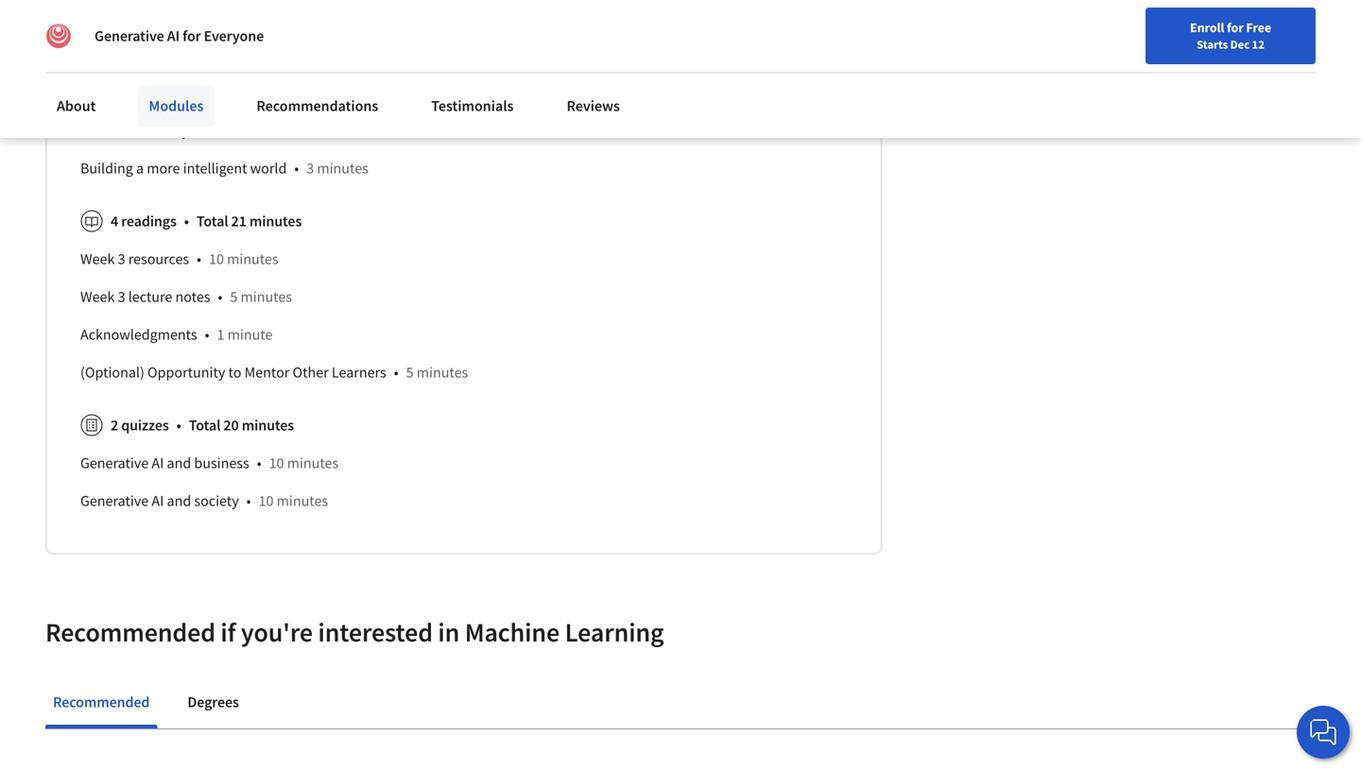 Task type: locate. For each thing, give the bounding box(es) containing it.
acknowledgments
[[80, 325, 197, 344]]

20
[[224, 416, 239, 435]]

generative
[[95, 26, 164, 45], [80, 454, 149, 473], [80, 492, 149, 511]]

degrees
[[188, 693, 239, 712]]

week
[[80, 250, 115, 269], [80, 288, 115, 307]]

ai up responsible ai • 4 minutes
[[167, 26, 180, 45]]

1 week from the top
[[80, 250, 115, 269]]

to
[[228, 363, 241, 382]]

1 vertical spatial 5
[[406, 363, 414, 382]]

0 horizontal spatial 1
[[209, 121, 216, 140]]

week 3 lecture notes • 5 minutes
[[80, 288, 292, 307]]

recommended for recommended if you're interested in machine learning
[[45, 616, 215, 649]]

about
[[57, 96, 96, 115]]

2 and from the top
[[167, 492, 191, 511]]

a
[[136, 159, 144, 178]]

resources
[[128, 250, 189, 269]]

recommendations link
[[245, 85, 390, 127]]

4 up the course summary • 1 minute
[[192, 83, 200, 102]]

minute
[[219, 121, 265, 140], [228, 325, 273, 344]]

everyone
[[204, 26, 264, 45]]

(optional)
[[80, 363, 145, 382]]

lecture
[[128, 288, 172, 307]]

more
[[147, 159, 180, 178]]

0 vertical spatial and
[[167, 454, 191, 473]]

10 right business
[[269, 454, 284, 473]]

• right readings on the top left
[[184, 212, 189, 231]]

business
[[194, 454, 249, 473]]

0 horizontal spatial for
[[183, 26, 201, 45]]

ai for 4
[[160, 83, 173, 102]]

1 vertical spatial 1
[[217, 325, 224, 344]]

ai up the course summary • 1 minute
[[160, 83, 173, 102]]

testimonials
[[431, 96, 514, 115]]

ai down "quizzes"
[[152, 454, 164, 473]]

total for total 20 minutes
[[189, 416, 221, 435]]

1 vertical spatial total
[[189, 416, 221, 435]]

5 right learners
[[406, 363, 414, 382]]

1 vertical spatial recommended
[[53, 693, 150, 712]]

for up the dec
[[1227, 19, 1244, 36]]

1 vertical spatial generative
[[80, 454, 149, 473]]

and
[[167, 454, 191, 473], [167, 492, 191, 511]]

• down notes
[[205, 325, 209, 344]]

and for society
[[167, 492, 191, 511]]

3 for week 3 lecture notes • 5 minutes
[[118, 288, 125, 307]]

menu item
[[1020, 19, 1142, 80]]

•
[[180, 83, 185, 102], [197, 121, 201, 140], [294, 159, 299, 178], [184, 212, 189, 231], [197, 250, 201, 269], [218, 288, 223, 307], [205, 325, 209, 344], [394, 363, 399, 382], [176, 416, 181, 435], [257, 454, 261, 473], [246, 492, 251, 511]]

generative for generative ai and society • 10 minutes
[[80, 492, 149, 511]]

total
[[197, 212, 228, 231], [189, 416, 221, 435]]

for
[[1227, 19, 1244, 36], [183, 26, 201, 45]]

and left business
[[167, 454, 191, 473]]

10 up notes
[[209, 250, 224, 269]]

0 vertical spatial 1
[[209, 121, 216, 140]]

2 week from the top
[[80, 288, 115, 307]]

testimonials link
[[420, 85, 525, 127]]

• down modules
[[197, 121, 201, 140]]

recommended for recommended
[[53, 693, 150, 712]]

course summary • 1 minute
[[80, 121, 265, 140]]

3
[[307, 159, 314, 178], [118, 250, 125, 269], [118, 288, 125, 307]]

ai for business
[[152, 454, 164, 473]]

(optional) opportunity to mentor other learners • 5 minutes
[[80, 363, 468, 382]]

2 vertical spatial 10
[[259, 492, 274, 511]]

generative ai and society • 10 minutes
[[80, 492, 328, 511]]

1 vertical spatial 4
[[111, 212, 118, 231]]

2 vertical spatial 3
[[118, 288, 125, 307]]

0 horizontal spatial 4
[[111, 212, 118, 231]]

2 vertical spatial generative
[[80, 492, 149, 511]]

course
[[80, 121, 124, 140]]

5
[[230, 288, 238, 307], [406, 363, 414, 382]]

1
[[209, 121, 216, 140], [217, 325, 224, 344]]

total for total 21 minutes
[[197, 212, 228, 231]]

week left 'lecture'
[[80, 288, 115, 307]]

1 up opportunity at the left
[[217, 325, 224, 344]]

1 horizontal spatial 5
[[406, 363, 414, 382]]

about link
[[45, 85, 107, 127]]

0 vertical spatial recommended
[[45, 616, 215, 649]]

0 vertical spatial week
[[80, 250, 115, 269]]

recommended
[[45, 616, 215, 649], [53, 693, 150, 712]]

3 right world
[[307, 159, 314, 178]]

enroll
[[1190, 19, 1225, 36]]

minute up to
[[228, 325, 273, 344]]

reviews link
[[555, 85, 632, 127]]

minutes right society
[[277, 492, 328, 511]]

you're
[[241, 616, 313, 649]]

minutes down • total 20 minutes
[[287, 454, 339, 473]]

3 for week 3 resources • 10 minutes
[[118, 250, 125, 269]]

generative ai and business • 10 minutes
[[80, 454, 339, 473]]

intelligent
[[183, 159, 247, 178]]

1 and from the top
[[167, 454, 191, 473]]

1 vertical spatial 3
[[118, 250, 125, 269]]

4 left readings on the top left
[[111, 212, 118, 231]]

ai
[[167, 26, 180, 45], [160, 83, 173, 102], [152, 454, 164, 473], [152, 492, 164, 511]]

1 vertical spatial 10
[[269, 454, 284, 473]]

10
[[209, 250, 224, 269], [269, 454, 284, 473], [259, 492, 274, 511]]

1 vertical spatial week
[[80, 288, 115, 307]]

learners
[[332, 363, 386, 382]]

0 vertical spatial total
[[197, 212, 228, 231]]

recommended inside button
[[53, 693, 150, 712]]

ai left society
[[152, 492, 164, 511]]

0 vertical spatial 4
[[192, 83, 200, 102]]

total left 21 at the top
[[197, 212, 228, 231]]

0 vertical spatial generative
[[95, 26, 164, 45]]

hide info about module content region
[[80, 0, 847, 528]]

week down 4 readings
[[80, 250, 115, 269]]

3 left resources at left top
[[118, 250, 125, 269]]

building a more intelligent world • 3 minutes
[[80, 159, 369, 178]]

1 up intelligent
[[209, 121, 216, 140]]

minute up building a more intelligent world • 3 minutes
[[219, 121, 265, 140]]

1 vertical spatial and
[[167, 492, 191, 511]]

3 left 'lecture'
[[118, 288, 125, 307]]

4
[[192, 83, 200, 102], [111, 212, 118, 231]]

10 right society
[[259, 492, 274, 511]]

5 right notes
[[230, 288, 238, 307]]

degrees button
[[180, 680, 247, 725]]

minutes
[[203, 83, 254, 102], [317, 159, 369, 178], [249, 212, 302, 231], [227, 250, 279, 269], [241, 288, 292, 307], [417, 363, 468, 382], [242, 416, 294, 435], [287, 454, 339, 473], [277, 492, 328, 511]]

1 horizontal spatial for
[[1227, 19, 1244, 36]]

total left 20
[[189, 416, 221, 435]]

0 vertical spatial 5
[[230, 288, 238, 307]]

society
[[194, 492, 239, 511]]

12
[[1252, 37, 1265, 52]]

for left everyone
[[183, 26, 201, 45]]

and left society
[[167, 492, 191, 511]]



Task type: vqa. For each thing, say whether or not it's contained in the screenshot.


Task type: describe. For each thing, give the bounding box(es) containing it.
• total 20 minutes
[[176, 416, 294, 435]]

quizzes
[[121, 416, 169, 435]]

1 horizontal spatial 1
[[217, 325, 224, 344]]

dec
[[1231, 37, 1250, 52]]

week for week 3 resources
[[80, 250, 115, 269]]

coursera image
[[23, 15, 143, 46]]

21
[[231, 212, 247, 231]]

notes
[[175, 288, 210, 307]]

responsible ai • 4 minutes
[[80, 83, 254, 102]]

chat with us image
[[1308, 718, 1339, 748]]

modules
[[149, 96, 204, 115]]

10 for business
[[269, 454, 284, 473]]

generative for generative ai and business • 10 minutes
[[80, 454, 149, 473]]

1 horizontal spatial 4
[[192, 83, 200, 102]]

minutes right 21 at the top
[[249, 212, 302, 231]]

world
[[250, 159, 287, 178]]

opportunity
[[148, 363, 225, 382]]

mentor
[[244, 363, 290, 382]]

0 vertical spatial 3
[[307, 159, 314, 178]]

learning
[[565, 616, 664, 649]]

enroll for free starts dec 12
[[1190, 19, 1272, 52]]

2
[[111, 416, 118, 435]]

building
[[80, 159, 133, 178]]

minutes down '• total 21 minutes'
[[227, 250, 279, 269]]

4 readings
[[111, 212, 177, 231]]

deeplearning.ai image
[[45, 23, 72, 49]]

recommended button
[[45, 680, 157, 725]]

2 quizzes
[[111, 416, 169, 435]]

0 vertical spatial minute
[[219, 121, 265, 140]]

• right society
[[246, 492, 251, 511]]

recommendation tabs tab list
[[45, 680, 1316, 729]]

minutes right 20
[[242, 416, 294, 435]]

minutes down everyone
[[203, 83, 254, 102]]

1 vertical spatial minute
[[228, 325, 273, 344]]

responsible
[[80, 83, 157, 102]]

minutes down recommendations
[[317, 159, 369, 178]]

minutes right learners
[[417, 363, 468, 382]]

modules link
[[137, 85, 215, 127]]

• right world
[[294, 159, 299, 178]]

• right learners
[[394, 363, 399, 382]]

interested
[[318, 616, 433, 649]]

• right notes
[[218, 288, 223, 307]]

in
[[438, 616, 460, 649]]

and for business
[[167, 454, 191, 473]]

• right business
[[257, 454, 261, 473]]

generative ai for everyone
[[95, 26, 264, 45]]

• up the course summary • 1 minute
[[180, 83, 185, 102]]

for inside enroll for free starts dec 12
[[1227, 19, 1244, 36]]

starts
[[1197, 37, 1228, 52]]

generative for generative ai for everyone
[[95, 26, 164, 45]]

other
[[293, 363, 329, 382]]

summary
[[127, 121, 189, 140]]

10 for society
[[259, 492, 274, 511]]

week for week 3 lecture notes
[[80, 288, 115, 307]]

if
[[221, 616, 236, 649]]

minutes right notes
[[241, 288, 292, 307]]

recommendations
[[257, 96, 378, 115]]

0 horizontal spatial 5
[[230, 288, 238, 307]]

reviews
[[567, 96, 620, 115]]

readings
[[121, 212, 177, 231]]

• right "quizzes"
[[176, 416, 181, 435]]

ai for society
[[152, 492, 164, 511]]

0 vertical spatial 10
[[209, 250, 224, 269]]

• up notes
[[197, 250, 201, 269]]

free
[[1246, 19, 1272, 36]]

• total 21 minutes
[[184, 212, 302, 231]]

week 3 resources • 10 minutes
[[80, 250, 279, 269]]

machine
[[465, 616, 560, 649]]

acknowledgments • 1 minute
[[80, 325, 273, 344]]

ai for everyone
[[167, 26, 180, 45]]

recommended if you're interested in machine learning
[[45, 616, 664, 649]]



